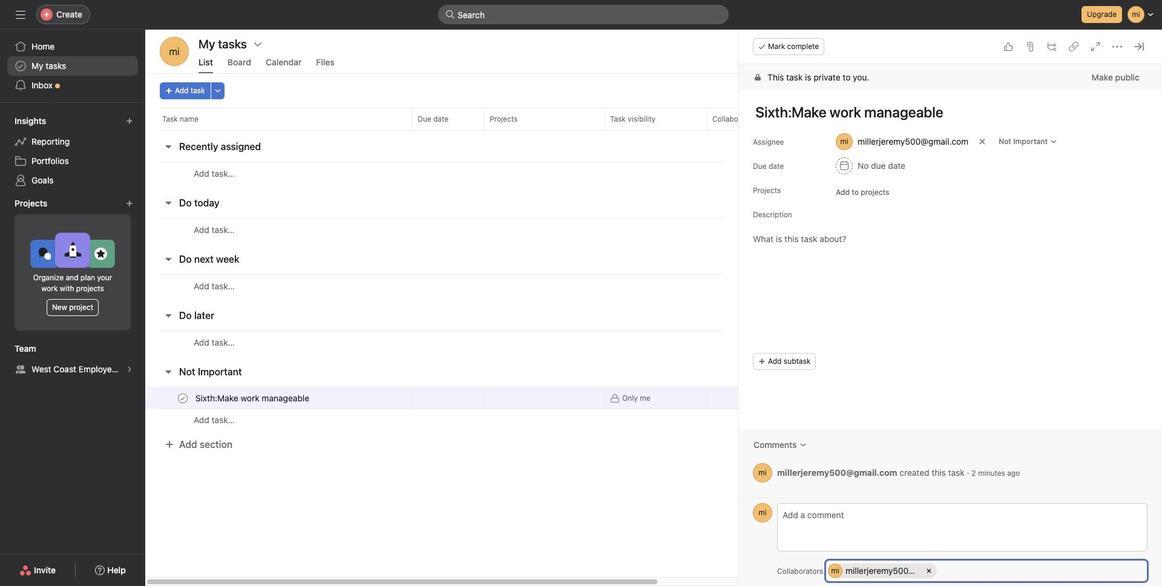 Task type: locate. For each thing, give the bounding box(es) containing it.
main content
[[739, 64, 1163, 498]]

open user profile image
[[753, 463, 773, 483], [753, 503, 773, 523]]

Task name text field
[[191, 392, 313, 404]]

collapse task list for this group image
[[163, 142, 173, 151], [163, 198, 173, 208], [163, 254, 173, 264], [163, 311, 173, 320], [163, 367, 173, 377]]

remove assignee image
[[979, 138, 986, 145]]

more actions image
[[214, 87, 221, 94]]

show options image
[[253, 39, 263, 49]]

2 collapse task list for this group image from the top
[[163, 198, 173, 208]]

4 collapse task list for this group image from the top
[[163, 311, 173, 320]]

close details image
[[1135, 42, 1144, 51]]

cell
[[828, 564, 937, 578]]

Mark complete checkbox
[[176, 391, 190, 405]]

full screen image
[[1091, 42, 1101, 51]]

0 vertical spatial open user profile image
[[753, 463, 773, 483]]

1 open user profile image from the top
[[753, 463, 773, 483]]

none text field inside sixth:make work manageable dialog
[[942, 564, 1141, 578]]

row
[[145, 108, 830, 130], [160, 130, 815, 131], [145, 162, 830, 185], [145, 218, 830, 241], [145, 274, 830, 297], [145, 331, 830, 354], [145, 387, 830, 409], [145, 409, 830, 431]]

None field
[[438, 5, 729, 24]]

see details, west coast employees 2 image
[[126, 366, 133, 373]]

None text field
[[942, 564, 1141, 578]]

insights element
[[0, 110, 145, 193]]

new insights image
[[126, 117, 133, 125]]

2 open user profile image from the top
[[753, 503, 773, 523]]

1 vertical spatial open user profile image
[[753, 503, 773, 523]]

sixth:make work manageable dialog
[[739, 30, 1163, 586]]



Task type: describe. For each thing, give the bounding box(es) containing it.
new project or portfolio image
[[126, 200, 133, 207]]

mark complete image
[[176, 391, 190, 405]]

prominent image
[[446, 10, 455, 19]]

Search tasks, projects, and more text field
[[438, 5, 729, 24]]

hide sidebar image
[[16, 10, 25, 19]]

comments image
[[800, 441, 807, 449]]

5 collapse task list for this group image from the top
[[163, 367, 173, 377]]

more actions for this task image
[[1113, 42, 1123, 51]]

Task Name text field
[[745, 98, 1148, 126]]

projects element
[[0, 193, 145, 338]]

global element
[[0, 30, 145, 102]]

1 collapse task list for this group image from the top
[[163, 142, 173, 151]]

cell inside sixth:make work manageable dialog
[[828, 564, 937, 578]]

teams element
[[0, 338, 145, 381]]

0 likes. click to like this task image
[[1004, 42, 1014, 51]]

attachments: add a file to this task,  sixth:make work manageable image
[[1026, 42, 1035, 51]]

copy task link image
[[1069, 42, 1079, 51]]

add subtask image
[[1048, 42, 1057, 51]]

sixth:make work manageable cell
[[145, 387, 412, 409]]

view profile settings image
[[160, 37, 189, 66]]

header not important tree grid
[[145, 387, 830, 431]]

3 collapse task list for this group image from the top
[[163, 254, 173, 264]]



Task type: vqa. For each thing, say whether or not it's contained in the screenshot.
Add task icon
no



